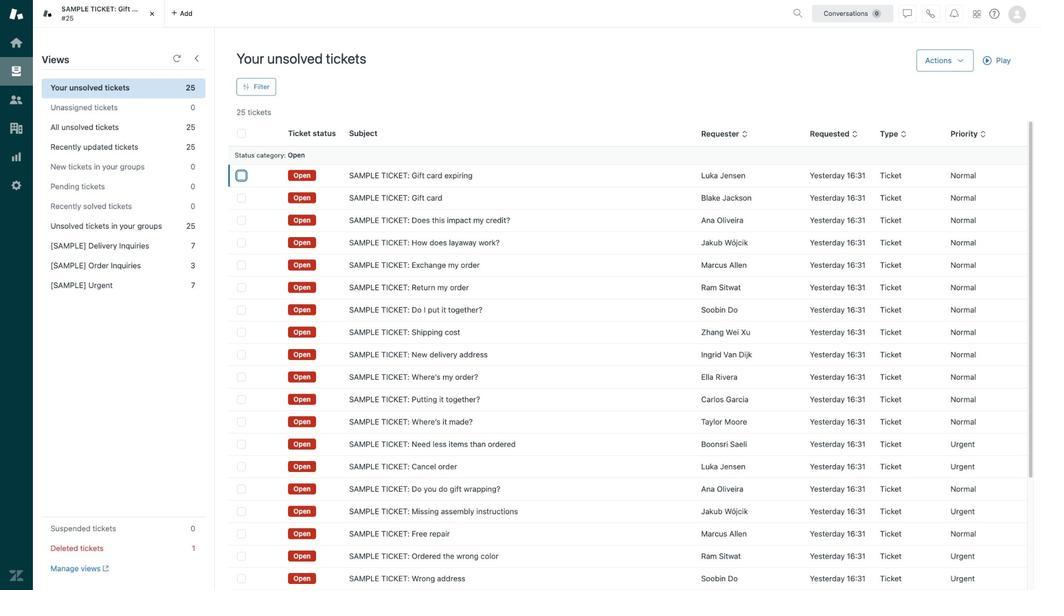 Task type: vqa. For each thing, say whether or not it's contained in the screenshot.
Events image
no



Task type: describe. For each thing, give the bounding box(es) containing it.
8 row from the top
[[228, 321, 1028, 344]]

customers image
[[9, 93, 24, 107]]

button displays agent's chat status as invisible. image
[[904, 9, 912, 18]]

12 row from the top
[[228, 411, 1028, 433]]

get help image
[[990, 9, 1000, 19]]

get started image
[[9, 36, 24, 50]]

zendesk products image
[[974, 10, 981, 18]]

tabs tab list
[[33, 0, 789, 27]]

hide panel views image
[[192, 54, 201, 63]]

16 row from the top
[[228, 500, 1028, 523]]

4 row from the top
[[228, 232, 1028, 254]]

opens in a new tab image
[[101, 566, 109, 572]]

organizations image
[[9, 121, 24, 136]]

5 row from the top
[[228, 254, 1028, 276]]

11 row from the top
[[228, 388, 1028, 411]]

6 row from the top
[[228, 276, 1028, 299]]

notifications image
[[951, 9, 959, 18]]

7 row from the top
[[228, 299, 1028, 321]]

admin image
[[9, 178, 24, 193]]

2 row from the top
[[228, 187, 1028, 209]]

18 row from the top
[[228, 545, 1028, 568]]

zendesk support image
[[9, 7, 24, 21]]

reporting image
[[9, 150, 24, 164]]

20 row from the top
[[228, 590, 1028, 590]]

refresh views pane image
[[172, 54, 181, 63]]

views image
[[9, 64, 24, 79]]



Task type: locate. For each thing, give the bounding box(es) containing it.
14 row from the top
[[228, 456, 1028, 478]]

1 row from the top
[[228, 164, 1028, 187]]

13 row from the top
[[228, 433, 1028, 456]]

17 row from the top
[[228, 523, 1028, 545]]

19 row from the top
[[228, 568, 1028, 590]]

close image
[[147, 8, 158, 19]]

9 row from the top
[[228, 344, 1028, 366]]

row
[[228, 164, 1028, 187], [228, 187, 1028, 209], [228, 209, 1028, 232], [228, 232, 1028, 254], [228, 254, 1028, 276], [228, 276, 1028, 299], [228, 299, 1028, 321], [228, 321, 1028, 344], [228, 344, 1028, 366], [228, 366, 1028, 388], [228, 388, 1028, 411], [228, 411, 1028, 433], [228, 433, 1028, 456], [228, 456, 1028, 478], [228, 478, 1028, 500], [228, 500, 1028, 523], [228, 523, 1028, 545], [228, 545, 1028, 568], [228, 568, 1028, 590], [228, 590, 1028, 590]]

zendesk image
[[9, 569, 24, 583]]

main element
[[0, 0, 33, 590]]

15 row from the top
[[228, 478, 1028, 500]]

10 row from the top
[[228, 366, 1028, 388]]

tab
[[33, 0, 165, 27]]

3 row from the top
[[228, 209, 1028, 232]]



